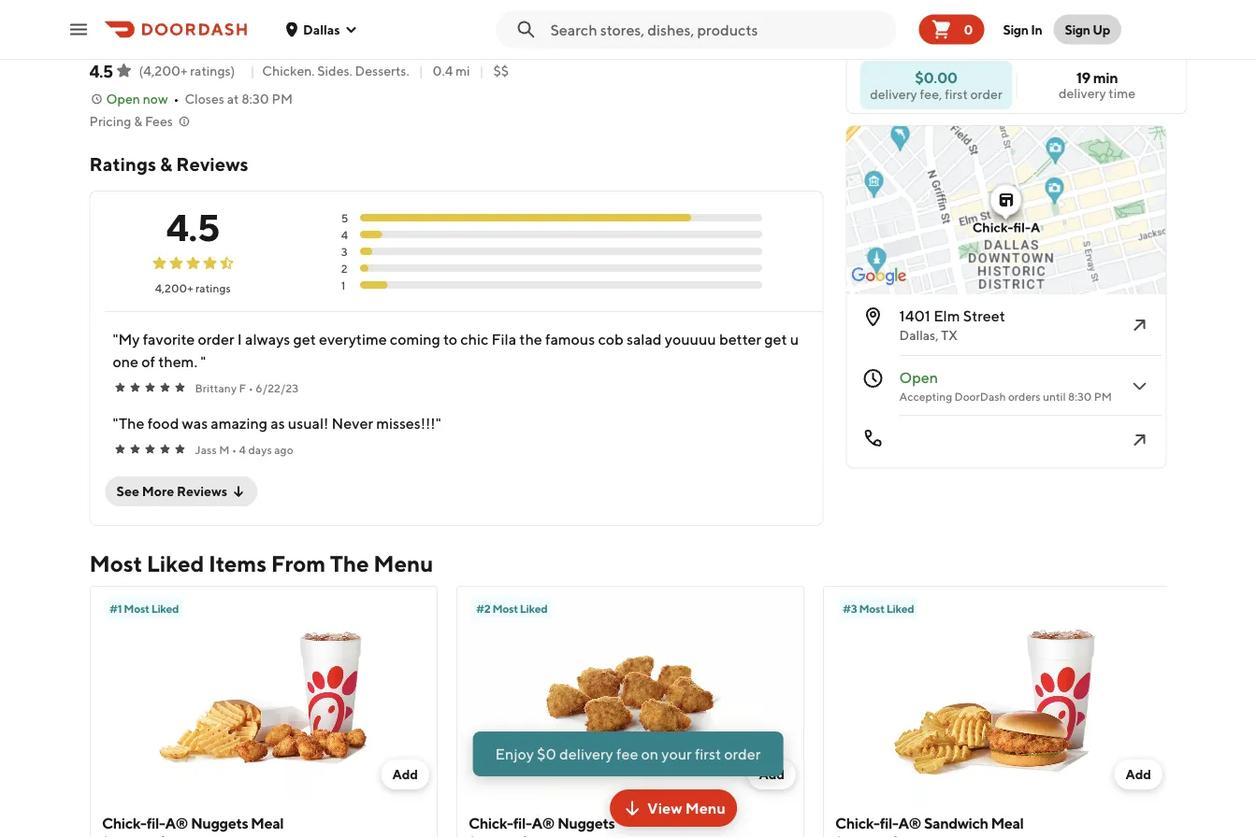 Task type: vqa. For each thing, say whether or not it's contained in the screenshot.
A3.Pork Gyoza image
no



Task type: locate. For each thing, give the bounding box(es) containing it.
reviews inside button
[[177, 484, 227, 499]]

delivery left fee,
[[870, 86, 917, 101]]

meal
[[250, 815, 283, 833], [990, 815, 1023, 833]]

map region
[[766, 52, 1245, 531]]

3 a® from the left
[[898, 815, 921, 833]]

2 horizontal spatial •
[[249, 382, 253, 395]]

|
[[250, 63, 255, 79], [419, 63, 423, 79], [479, 63, 484, 79]]

1 add button from the left
[[381, 760, 429, 790]]

0 vertical spatial reviews
[[176, 153, 248, 175]]

delivery for 19 min delivery time
[[1059, 86, 1106, 101]]

reviews down closes
[[176, 153, 248, 175]]

1 add from the left
[[392, 767, 418, 783]]

open up "accepting"
[[899, 369, 938, 387]]

1 vertical spatial pm
[[1094, 390, 1112, 403]]

liked right #2
[[519, 602, 547, 615]]

1 horizontal spatial 4
[[341, 228, 348, 241]]

#3 most liked
[[842, 602, 914, 615]]

1 horizontal spatial 8:30
[[1068, 390, 1092, 403]]

menu inside view menu 'button'
[[640, 800, 680, 818]]

1 horizontal spatial 4.5
[[166, 205, 220, 249]]

1 a® from the left
[[164, 815, 188, 833]]

call restaurant button
[[851, 416, 1162, 464]]

until
[[1043, 390, 1066, 403]]

1 sign from the left
[[1003, 22, 1029, 37]]

& right "ratings"
[[160, 153, 172, 175]]

pricing & fees button
[[89, 112, 192, 131]]

"
[[113, 330, 118, 348], [200, 353, 206, 370], [113, 414, 119, 432], [435, 414, 441, 432]]

liked for chick-fil-a® nuggets
[[519, 602, 547, 615]]

0 horizontal spatial 4
[[239, 443, 246, 456]]

fil-
[[201, 11, 247, 56], [1013, 220, 1031, 235], [1013, 220, 1031, 235], [1013, 220, 1031, 235], [1013, 220, 1031, 235], [146, 815, 164, 833], [513, 815, 531, 833], [879, 815, 898, 833]]

1 horizontal spatial a®
[[531, 815, 554, 833]]

expand store hours image inside expand store hours button
[[1128, 209, 1151, 231]]

elm
[[933, 307, 960, 325]]

1 horizontal spatial add button
[[747, 760, 795, 790]]

add button for chick-fil-a® nuggets meal
[[381, 760, 429, 790]]

2 horizontal spatial add button
[[1114, 760, 1162, 790]]

open inside open accepting doordash orders until 8:30 pm
[[899, 369, 938, 387]]

• for brittany
[[249, 382, 253, 395]]

0 vertical spatial menu
[[373, 550, 433, 577]]

#2 most liked
[[476, 602, 547, 615]]

#1
[[109, 602, 121, 615]]

0 horizontal spatial add
[[392, 767, 418, 783]]

pricing & fees
[[89, 114, 173, 129]]

add
[[392, 767, 418, 783], [758, 767, 784, 783], [1125, 767, 1151, 783]]

1 vertical spatial 8:30
[[1068, 390, 1092, 403]]

1 meal from the left
[[250, 815, 283, 833]]

sign
[[1003, 22, 1029, 37], [1065, 22, 1090, 37]]

0 horizontal spatial pm
[[272, 91, 293, 107]]

3
[[341, 245, 348, 258]]

nuggets for chick-fil-a® nuggets meal
[[190, 815, 248, 833]]

0 horizontal spatial •
[[174, 91, 179, 107]]

a® for chick-fil-a® nuggets meal
[[164, 815, 188, 833]]

2 meal from the left
[[990, 815, 1023, 833]]

liked
[[147, 550, 204, 577], [151, 602, 178, 615], [519, 602, 547, 615], [886, 602, 914, 615]]

0 horizontal spatial |
[[250, 63, 255, 79]]

#3
[[842, 602, 857, 615]]

1 | from the left
[[250, 63, 255, 79]]

• right m
[[232, 443, 237, 456]]

2 horizontal spatial delivery
[[1059, 86, 1106, 101]]

your
[[661, 746, 692, 764]]

expand store hours button
[[851, 190, 1162, 250]]

2 sign from the left
[[1065, 22, 1090, 37]]

Store search: begin typing to search for stores available on DoorDash text field
[[550, 19, 889, 40]]

1 vertical spatial menu
[[640, 800, 680, 818]]

most for chick-fil-a® nuggets
[[492, 602, 517, 615]]

1 horizontal spatial pm
[[1094, 390, 1112, 403]]

order right $0.00
[[970, 86, 1002, 101]]

0 horizontal spatial delivery
[[559, 746, 613, 764]]

0 horizontal spatial first
[[695, 746, 721, 764]]

a® for chick-fil-a® sandwich meal
[[898, 815, 921, 833]]

sign in link
[[992, 11, 1053, 48]]

most right #3
[[858, 602, 884, 615]]

pm right the until
[[1094, 390, 1112, 403]]

& left the fees at top left
[[134, 114, 142, 129]]

open for open now
[[106, 91, 140, 107]]

liked for chick-fil-a® nuggets meal
[[151, 602, 178, 615]]

first right your
[[695, 746, 721, 764]]

• closes at 8:30 pm
[[174, 91, 293, 107]]

ratings
[[89, 153, 156, 175]]

8:30 right at
[[241, 91, 269, 107]]

1 horizontal spatial sign
[[1065, 22, 1090, 37]]

2 vertical spatial •
[[232, 443, 237, 456]]

0 horizontal spatial &
[[134, 114, 142, 129]]

0 vertical spatial 4.5
[[89, 61, 113, 81]]

open now
[[106, 91, 168, 107]]

1 vertical spatial •
[[249, 382, 253, 395]]

5
[[341, 211, 348, 224]]

up
[[1093, 22, 1110, 37]]

menu right the the
[[373, 550, 433, 577]]

open
[[106, 91, 140, 107], [899, 369, 938, 387]]

nuggets
[[190, 815, 248, 833], [557, 815, 614, 833]]

0 vertical spatial •
[[174, 91, 179, 107]]

1 expand store hours image from the top
[[1128, 209, 1151, 231]]

more
[[142, 484, 174, 499]]

group order
[[977, 18, 1056, 34]]

at
[[227, 91, 239, 107]]

0 vertical spatial open
[[106, 91, 140, 107]]

4.5
[[89, 61, 113, 81], [166, 205, 220, 249]]

4 down 5
[[341, 228, 348, 241]]

order
[[1019, 18, 1056, 34]]

1401 elm street dallas, tx
[[899, 307, 1005, 343]]

open up pricing & fees
[[106, 91, 140, 107]]

order
[[970, 86, 1002, 101], [724, 746, 761, 764]]

chick-
[[89, 11, 201, 56], [972, 220, 1013, 235], [972, 220, 1013, 235], [972, 220, 1013, 235], [972, 220, 1013, 235], [101, 815, 146, 833], [468, 815, 513, 833], [835, 815, 879, 833]]

order inside $0.00 delivery fee, first order
[[970, 86, 1002, 101]]

closes
[[185, 91, 224, 107]]

reviews for ratings & reviews
[[176, 153, 248, 175]]

reviews down jass
[[177, 484, 227, 499]]

dallas,
[[899, 328, 939, 343]]

2
[[341, 262, 347, 275]]

first right fee,
[[945, 86, 968, 101]]

sign for sign up
[[1065, 22, 1090, 37]]

0 vertical spatial pm
[[272, 91, 293, 107]]

1 vertical spatial reviews
[[177, 484, 227, 499]]

1 horizontal spatial |
[[419, 63, 423, 79]]

3 add from the left
[[1125, 767, 1151, 783]]

1 horizontal spatial order
[[970, 86, 1002, 101]]

0 vertical spatial &
[[134, 114, 142, 129]]

1 vertical spatial &
[[160, 153, 172, 175]]

a
[[247, 11, 273, 56], [1031, 220, 1040, 235], [1031, 220, 1040, 235], [1031, 220, 1040, 235], [1031, 220, 1040, 235]]

0 vertical spatial order
[[970, 86, 1002, 101]]

2 horizontal spatial add
[[1125, 767, 1151, 783]]

chick-fil-a® nuggets meal
[[101, 815, 283, 833]]

liked inside most liked items from the menu heading
[[147, 550, 204, 577]]

4.5 up the open now
[[89, 61, 113, 81]]

a® for chick-fil-a® nuggets
[[531, 815, 554, 833]]

delivery for enjoy $0 delivery fee on your first order
[[559, 746, 613, 764]]

0 horizontal spatial sign
[[1003, 22, 1029, 37]]

19 min delivery time
[[1059, 69, 1135, 101]]

delivery right $0
[[559, 746, 613, 764]]

1 horizontal spatial •
[[232, 443, 237, 456]]

0 horizontal spatial meal
[[250, 815, 283, 833]]

•
[[174, 91, 179, 107], [249, 382, 253, 395], [232, 443, 237, 456]]

0 horizontal spatial menu
[[373, 550, 433, 577]]

& inside button
[[134, 114, 142, 129]]

0 horizontal spatial 8:30
[[241, 91, 269, 107]]

most right #1
[[123, 602, 149, 615]]

dallas
[[303, 22, 340, 37]]

pricing
[[89, 114, 131, 129]]

8:30 right the until
[[1068, 390, 1092, 403]]

1 vertical spatial open
[[899, 369, 938, 387]]

view menu
[[602, 800, 680, 818]]

f
[[239, 382, 246, 395]]

0 horizontal spatial open
[[106, 91, 140, 107]]

2 nuggets from the left
[[557, 815, 614, 833]]

0 horizontal spatial add button
[[381, 760, 429, 790]]

• right now
[[174, 91, 179, 107]]

most liked items from the menu
[[89, 550, 433, 577]]

1 horizontal spatial meal
[[990, 815, 1023, 833]]

1 vertical spatial 4
[[239, 443, 246, 456]]

8:30
[[241, 91, 269, 107], [1068, 390, 1092, 403]]

most for chick-fil-a® nuggets meal
[[123, 602, 149, 615]]

& for ratings
[[160, 153, 172, 175]]

• right f
[[249, 382, 253, 395]]

most up #1
[[89, 550, 142, 577]]

1 horizontal spatial delivery
[[870, 86, 917, 101]]

most right #2
[[492, 602, 517, 615]]

3 add button from the left
[[1114, 760, 1162, 790]]

$$
[[493, 63, 509, 79]]

liked right #1
[[151, 602, 178, 615]]

1 horizontal spatial menu
[[640, 800, 680, 818]]

see more reviews button
[[105, 477, 257, 507]]

2 a® from the left
[[531, 815, 554, 833]]

a®
[[164, 815, 188, 833], [531, 815, 554, 833], [898, 815, 921, 833]]

pm down chicken.
[[272, 91, 293, 107]]

first
[[945, 86, 968, 101], [695, 746, 721, 764]]

fees
[[145, 114, 173, 129]]

1 horizontal spatial &
[[160, 153, 172, 175]]

add for chick-fil-a® nuggets
[[758, 767, 784, 783]]

expand store hours image
[[1128, 209, 1151, 231], [1128, 375, 1151, 397]]

liked up #1 most liked
[[147, 550, 204, 577]]

| up • closes at 8:30 pm
[[250, 63, 255, 79]]

1 horizontal spatial first
[[945, 86, 968, 101]]

0 horizontal spatial nuggets
[[190, 815, 248, 833]]

add button for chick-fil-a® sandwich meal
[[1114, 760, 1162, 790]]

2 horizontal spatial |
[[479, 63, 484, 79]]

| left the 0.4
[[419, 63, 423, 79]]

group
[[977, 18, 1017, 34]]

order right your
[[724, 746, 761, 764]]

0.4
[[433, 63, 453, 79]]

0 vertical spatial expand store hours image
[[1128, 209, 1151, 231]]

the
[[330, 550, 369, 577]]

| right mi
[[479, 63, 484, 79]]

delivery inside 19 min delivery time
[[1059, 86, 1106, 101]]

0 vertical spatial first
[[945, 86, 968, 101]]

menu right the view
[[640, 800, 680, 818]]

delivery left time in the right of the page
[[1059, 86, 1106, 101]]

2 add button from the left
[[747, 760, 795, 790]]

8:30 inside open accepting doordash orders until 8:30 pm
[[1068, 390, 1092, 403]]

most
[[89, 550, 142, 577], [123, 602, 149, 615], [492, 602, 517, 615], [858, 602, 884, 615]]

&
[[134, 114, 142, 129], [160, 153, 172, 175]]

2 add from the left
[[758, 767, 784, 783]]

(4,200+
[[139, 63, 187, 79]]

1 vertical spatial first
[[695, 746, 721, 764]]

liked right #3
[[886, 602, 914, 615]]

0 horizontal spatial a®
[[164, 815, 188, 833]]

1 horizontal spatial open
[[899, 369, 938, 387]]

1 horizontal spatial add
[[758, 767, 784, 783]]

sign up
[[1065, 22, 1110, 37]]

delivery
[[1059, 86, 1106, 101], [870, 86, 917, 101], [559, 746, 613, 764]]

1 nuggets from the left
[[190, 815, 248, 833]]

4.5 up 4,200+ ratings on the left top of page
[[166, 205, 220, 249]]

meal for chick-fil-a® sandwich meal
[[990, 815, 1023, 833]]

0 horizontal spatial order
[[724, 746, 761, 764]]

1 vertical spatial expand store hours image
[[1128, 375, 1151, 397]]

1 horizontal spatial nuggets
[[557, 815, 614, 833]]

first inside $0.00 delivery fee, first order
[[945, 86, 968, 101]]

4 left days
[[239, 443, 246, 456]]

2 horizontal spatial a®
[[898, 815, 921, 833]]



Task type: describe. For each thing, give the bounding box(es) containing it.
enjoy
[[495, 746, 534, 764]]

call restaurant image
[[1128, 429, 1151, 451]]

sign in
[[1003, 22, 1042, 37]]

chicken. sides. desserts. | 0.4 mi | $$
[[262, 63, 509, 79]]

$0.00
[[915, 68, 957, 86]]

add for chick-fil-a® nuggets meal
[[392, 767, 418, 783]]

m
[[219, 443, 230, 456]]

#1 most liked
[[109, 602, 178, 615]]

fee
[[616, 746, 638, 764]]

in
[[1031, 22, 1042, 37]]

orders
[[1008, 390, 1040, 403]]

jass m • 4 days ago
[[195, 443, 293, 456]]

1401
[[899, 307, 931, 325]]

0
[[964, 22, 973, 37]]

2 | from the left
[[419, 63, 423, 79]]

chick-fil-a® sandwich meal
[[835, 815, 1023, 833]]

& for pricing
[[134, 114, 142, 129]]

open menu image
[[67, 18, 90, 41]]

on
[[641, 746, 658, 764]]

group order button
[[846, 11, 1167, 41]]

items
[[209, 550, 266, 577]]

tx
[[941, 328, 958, 343]]

most for chick-fil-a® sandwich meal
[[858, 602, 884, 615]]

nuggets for chick-fil-a® nuggets
[[557, 815, 614, 833]]

#2
[[476, 602, 490, 615]]

ratings)
[[190, 63, 235, 79]]

days
[[248, 443, 272, 456]]

brittany f • 6/22/23
[[195, 382, 299, 395]]

sign for sign in
[[1003, 22, 1029, 37]]

min
[[1093, 69, 1118, 87]]

fee,
[[920, 86, 942, 101]]

menu inside most liked items from the menu heading
[[373, 550, 433, 577]]

add for chick-fil-a® sandwich meal
[[1125, 767, 1151, 783]]

1 vertical spatial 4.5
[[166, 205, 220, 249]]

mi
[[456, 63, 470, 79]]

$0.00 delivery fee, first order
[[870, 68, 1002, 101]]

enjoy $0 delivery fee on your first order
[[495, 746, 761, 764]]

accepting
[[899, 390, 952, 403]]

meal for chick-fil-a® nuggets meal
[[250, 815, 283, 833]]

chick-fil-a® nuggets
[[468, 815, 614, 833]]

• for jass
[[232, 443, 237, 456]]

pm inside open accepting doordash orders until 8:30 pm
[[1094, 390, 1112, 403]]

2 expand store hours image from the top
[[1128, 375, 1151, 397]]

reviews for see more reviews
[[177, 484, 227, 499]]

(4,200+ ratings)
[[139, 63, 235, 79]]

sandwich
[[923, 815, 988, 833]]

4,200+ ratings
[[155, 282, 231, 295]]

3 | from the left
[[479, 63, 484, 79]]

doordash
[[954, 390, 1006, 403]]

$0
[[537, 746, 556, 764]]

" "
[[113, 330, 206, 370]]

most liked items from the menu heading
[[89, 549, 433, 579]]

see more reviews
[[116, 484, 227, 499]]

powered by google image
[[852, 267, 907, 286]]

0 vertical spatial 4
[[341, 228, 348, 241]]

ratings
[[195, 282, 231, 295]]

delivery inside $0.00 delivery fee, first order
[[870, 86, 917, 101]]

sign up link
[[1053, 14, 1121, 44]]

now
[[143, 91, 168, 107]]

view
[[602, 800, 637, 818]]

sides.
[[317, 63, 352, 79]]

0 button
[[919, 14, 984, 44]]

find restaurant in google maps image
[[1128, 314, 1151, 337]]

open for open accepting doordash orders until 8:30 pm
[[899, 369, 938, 387]]

dallas button
[[284, 22, 359, 37]]

jass
[[195, 443, 217, 456]]

add button for chick-fil-a® nuggets
[[747, 760, 795, 790]]

open accepting doordash orders until 8:30 pm
[[899, 369, 1112, 403]]

from
[[271, 550, 325, 577]]

1 vertical spatial order
[[724, 746, 761, 764]]

most inside heading
[[89, 550, 142, 577]]

19
[[1076, 69, 1090, 87]]

see
[[116, 484, 139, 499]]

view menu button
[[565, 790, 691, 828]]

0 vertical spatial 8:30
[[241, 91, 269, 107]]

brittany
[[195, 382, 237, 395]]

street
[[963, 307, 1005, 325]]

1
[[341, 279, 345, 292]]

ago
[[274, 443, 293, 456]]

chicken.
[[262, 63, 315, 79]]

desserts.
[[355, 63, 409, 79]]

liked for chick-fil-a® sandwich meal
[[886, 602, 914, 615]]

time
[[1109, 86, 1135, 101]]

6/22/23
[[256, 382, 299, 395]]

4,200+
[[155, 282, 193, 295]]

ratings & reviews
[[89, 153, 248, 175]]

0 horizontal spatial 4.5
[[89, 61, 113, 81]]



